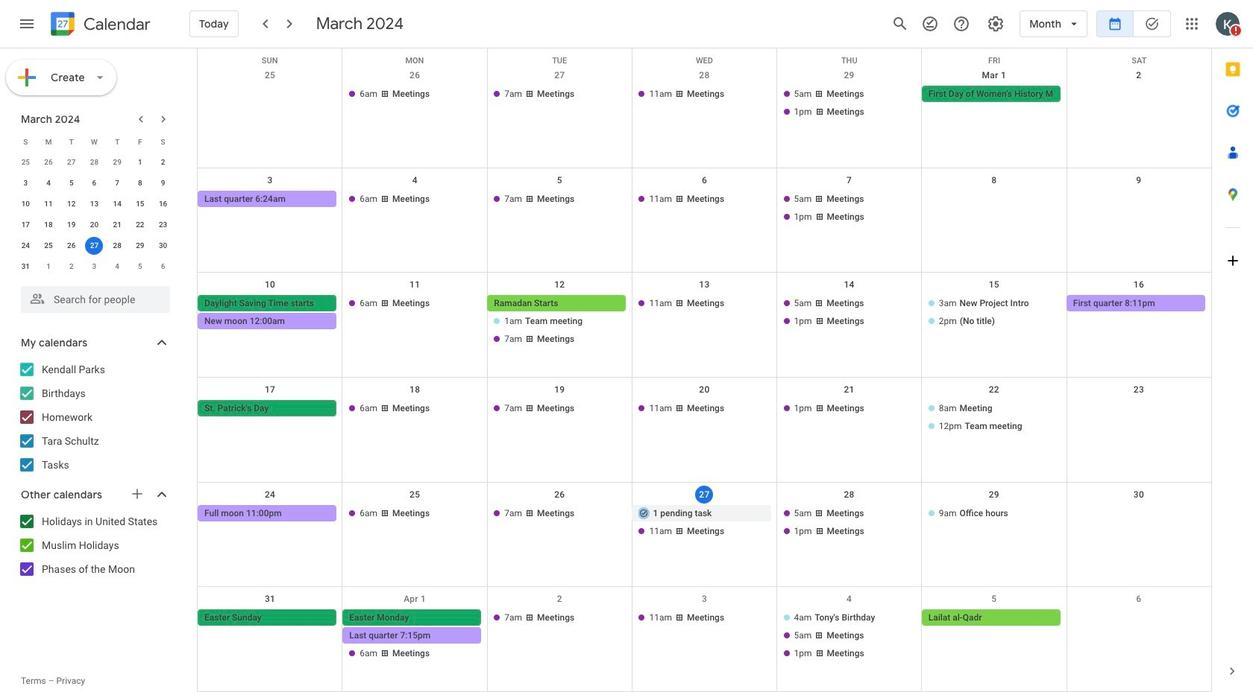 Task type: locate. For each thing, give the bounding box(es) containing it.
30 element
[[154, 237, 172, 255]]

25 element
[[40, 237, 57, 255]]

12 element
[[62, 195, 80, 213]]

cell
[[198, 86, 342, 122], [777, 86, 922, 122], [777, 191, 922, 226], [922, 191, 1066, 226], [83, 236, 106, 257], [198, 296, 342, 349], [487, 296, 632, 349], [777, 296, 922, 349], [922, 296, 1067, 349], [922, 401, 1067, 436], [632, 505, 777, 541], [777, 505, 922, 541], [342, 610, 487, 664], [777, 610, 922, 664]]

april 4 element
[[108, 258, 126, 276]]

24 element
[[17, 237, 35, 255]]

my calendars list
[[3, 358, 185, 477]]

3 element
[[17, 175, 35, 192]]

april 6 element
[[154, 258, 172, 276]]

february 27 element
[[62, 154, 80, 172]]

7 element
[[108, 175, 126, 192]]

9 element
[[154, 175, 172, 192]]

february 29 element
[[108, 154, 126, 172]]

april 3 element
[[85, 258, 103, 276]]

23 element
[[154, 216, 172, 234]]

february 28 element
[[85, 154, 103, 172]]

row
[[198, 48, 1211, 66], [198, 63, 1211, 168], [14, 131, 175, 152], [14, 152, 175, 173], [198, 168, 1211, 273], [14, 173, 175, 194], [14, 194, 175, 215], [14, 215, 175, 236], [14, 236, 175, 257], [14, 257, 175, 277], [198, 273, 1211, 378], [198, 378, 1211, 483], [198, 483, 1211, 588], [198, 588, 1211, 693]]

tab list
[[1212, 48, 1253, 651]]

other calendars list
[[3, 510, 185, 582]]

heading
[[81, 15, 151, 33]]

6 element
[[85, 175, 103, 192]]

row group
[[14, 152, 175, 277]]

4 element
[[40, 175, 57, 192]]

april 1 element
[[40, 258, 57, 276]]

grid
[[197, 48, 1211, 693]]

13 element
[[85, 195, 103, 213]]

april 2 element
[[62, 258, 80, 276]]

None search field
[[0, 280, 185, 313]]

2 element
[[154, 154, 172, 172]]

16 element
[[154, 195, 172, 213]]

28 element
[[108, 237, 126, 255]]

add other calendars image
[[130, 487, 145, 502]]

8 element
[[131, 175, 149, 192]]

1 element
[[131, 154, 149, 172]]

5 element
[[62, 175, 80, 192]]



Task type: describe. For each thing, give the bounding box(es) containing it.
27, today element
[[85, 237, 103, 255]]

31 element
[[17, 258, 35, 276]]

29 element
[[131, 237, 149, 255]]

19 element
[[62, 216, 80, 234]]

10 element
[[17, 195, 35, 213]]

february 25 element
[[17, 154, 35, 172]]

cell inside 'march 2024' grid
[[83, 236, 106, 257]]

heading inside calendar element
[[81, 15, 151, 33]]

20 element
[[85, 216, 103, 234]]

february 26 element
[[40, 154, 57, 172]]

18 element
[[40, 216, 57, 234]]

11 element
[[40, 195, 57, 213]]

april 5 element
[[131, 258, 149, 276]]

15 element
[[131, 195, 149, 213]]

26 element
[[62, 237, 80, 255]]

calendar element
[[48, 9, 151, 42]]

main drawer image
[[18, 15, 36, 33]]

22 element
[[131, 216, 149, 234]]

Search for people text field
[[30, 286, 161, 313]]

21 element
[[108, 216, 126, 234]]

14 element
[[108, 195, 126, 213]]

march 2024 grid
[[14, 131, 175, 277]]

settings menu image
[[987, 15, 1005, 33]]

17 element
[[17, 216, 35, 234]]



Task type: vqa. For each thing, say whether or not it's contained in the screenshot.
heading in the Calendar element
yes



